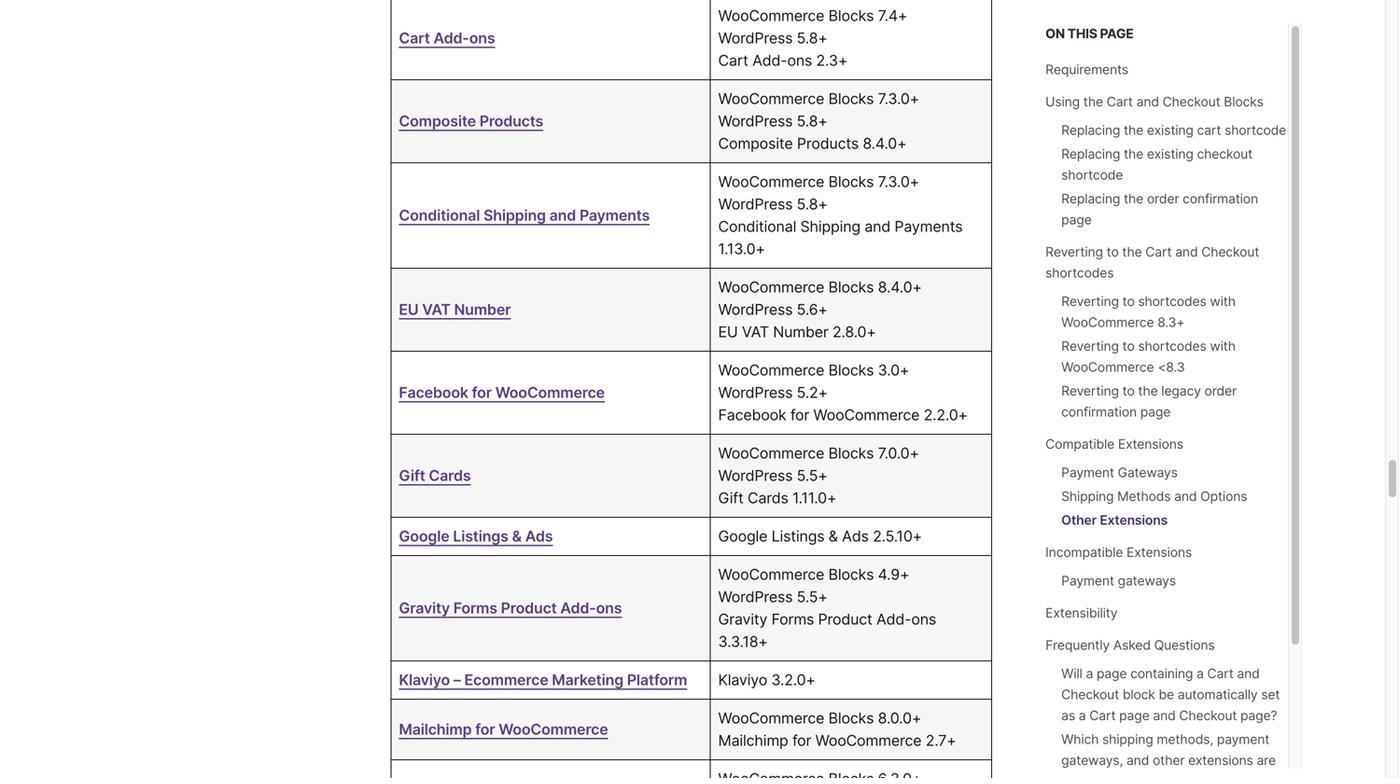 Task type: vqa. For each thing, say whether or not it's contained in the screenshot.


Task type: describe. For each thing, give the bounding box(es) containing it.
ecommerce
[[464, 671, 548, 689]]

5.5+ for product
[[797, 588, 828, 606]]

ons up 'marketing'
[[596, 599, 622, 618]]

using
[[1046, 94, 1080, 110]]

reverting to the cart and checkout shortcodes
[[1046, 244, 1259, 281]]

frequently asked questions link
[[1046, 638, 1215, 653]]

3.0+
[[878, 361, 909, 380]]

ons up composite products
[[469, 29, 495, 47]]

extensions for incompatible
[[1127, 545, 1192, 561]]

shortcodes inside reverting to the cart and checkout shortcodes
[[1046, 265, 1114, 281]]

shipping inside woocommerce blocks 7.3.0+ wordpress 5.8+ conditional shipping and payments 1.13.0+
[[800, 218, 861, 236]]

woocommerce blocks 8.4.0+ wordpress 5.6+ eu vat number 2.8.0+
[[718, 278, 922, 341]]

set
[[1261, 687, 1280, 703]]

0 horizontal spatial shipping
[[484, 206, 546, 225]]

klaviyo for klaviyo – ecommerce marketing platform
[[399, 671, 450, 689]]

cart
[[1197, 122, 1221, 138]]

woocommerce inside woocommerce blocks 8.4.0+ wordpress 5.6+ eu vat number 2.8.0+
[[718, 278, 825, 296]]

replacing the existing cart shortcode replacing the existing checkout shortcode replacing the order confirmation page
[[1062, 122, 1286, 228]]

1 horizontal spatial shortcode
[[1225, 122, 1286, 138]]

will
[[1062, 666, 1083, 682]]

page inside replacing the existing cart shortcode replacing the existing checkout shortcode replacing the order confirmation page
[[1062, 212, 1092, 228]]

woocommerce blocks 7.0.0+ wordpress 5.5+ gift cards 1.11.0+
[[718, 444, 919, 507]]

for inside woocommerce blocks 8.0.0+ mailchimp for woocommerce 2.7+
[[792, 732, 811, 750]]

2.7+
[[926, 732, 956, 750]]

gift cards link
[[399, 467, 471, 485]]

woocommerce inside woocommerce blocks 7.3.0+ wordpress 5.8+ conditional shipping and payments 1.13.0+
[[718, 173, 825, 191]]

other extensions link
[[1062, 512, 1168, 528]]

marketing
[[552, 671, 624, 689]]

will a page containing a cart and checkout block be automatically set as a cart page and checkout page? which shipping methods, payment gateways, and other extensions are supported?
[[1062, 666, 1280, 779]]

listings for google listings & ads
[[453, 527, 508, 546]]

payment for payment gateways
[[1062, 573, 1114, 589]]

replacing the order confirmation page link
[[1062, 191, 1258, 228]]

mailchimp inside woocommerce blocks 8.0.0+ mailchimp for woocommerce 2.7+
[[718, 732, 788, 750]]

8.0.0+
[[878, 709, 922, 728]]

for down ecommerce
[[475, 721, 495, 739]]

gateways,
[[1062, 753, 1123, 769]]

reverting to shortcodes with woocommerce 8.3+ reverting to shortcodes with woocommerce <8.3 reverting to the legacy order confirmation page
[[1062, 294, 1237, 420]]

1.13.0+
[[718, 240, 765, 258]]

0 horizontal spatial gravity
[[399, 599, 450, 618]]

compatible extensions
[[1046, 436, 1184, 452]]

woocommerce blocks 7.4+ wordpress 5.8+ cart add-ons 2.3+
[[718, 7, 908, 70]]

shipping
[[1102, 732, 1153, 748]]

facebook inside woocommerce blocks 3.0+ wordpress 5.2+ facebook for woocommerce 2.2.0+
[[718, 406, 786, 424]]

8.3+
[[1158, 315, 1185, 330]]

incompatible extensions link
[[1046, 545, 1192, 561]]

2.5.10+
[[873, 527, 922, 546]]

legacy
[[1162, 383, 1201, 399]]

5.8+ for shipping
[[797, 195, 828, 213]]

5.6+
[[797, 301, 828, 319]]

requirements link
[[1046, 62, 1129, 77]]

and inside reverting to the cart and checkout shortcodes
[[1175, 244, 1198, 260]]

requirements
[[1046, 62, 1129, 77]]

wordpress for composite
[[718, 112, 793, 130]]

the inside reverting to the cart and checkout shortcodes
[[1122, 244, 1142, 260]]

using the cart and checkout blocks link
[[1046, 94, 1264, 110]]

be
[[1159, 687, 1174, 703]]

wordpress for gift
[[718, 467, 793, 485]]

5.5+ for 1.11.0+
[[797, 467, 828, 485]]

the down replacing the existing checkout shortcode 'link'
[[1124, 191, 1144, 207]]

1 existing from the top
[[1147, 122, 1194, 138]]

checkout down will
[[1062, 687, 1119, 703]]

gravity inside woocommerce blocks 4.9+ wordpress 5.5+ gravity forms product add-ons 3.3.18+
[[718, 611, 768, 629]]

0 horizontal spatial gift
[[399, 467, 425, 485]]

google listings & ads link
[[399, 527, 553, 546]]

gift inside the woocommerce blocks 7.0.0+ wordpress 5.5+ gift cards 1.11.0+
[[718, 489, 744, 507]]

extensibility
[[1046, 605, 1118, 621]]

add- up 'marketing'
[[560, 599, 596, 618]]

other
[[1153, 753, 1185, 769]]

1 vertical spatial shortcodes
[[1138, 294, 1207, 309]]

which shipping methods, payment gateways, and other extensions are supported? link
[[1062, 732, 1276, 779]]

0 horizontal spatial conditional
[[399, 206, 480, 225]]

checkout inside reverting to the cart and checkout shortcodes
[[1202, 244, 1259, 260]]

composite inside woocommerce blocks 7.3.0+ wordpress 5.8+ composite products 8.4.0+
[[718, 134, 793, 153]]

extensibility link
[[1046, 605, 1118, 621]]

blocks for woocommerce blocks 4.9+ wordpress 5.5+ gravity forms product add-ons 3.3.18+
[[829, 566, 874, 584]]

a right will
[[1086, 666, 1093, 682]]

woocommerce blocks 4.9+ wordpress 5.5+ gravity forms product add-ons 3.3.18+
[[718, 566, 936, 651]]

1.11.0+
[[793, 489, 837, 507]]

woocommerce blocks 7.3.0+ wordpress 5.8+ composite products 8.4.0+
[[718, 90, 920, 153]]

wordpress for conditional
[[718, 195, 793, 213]]

<8.3
[[1158, 359, 1185, 375]]

blocks for woocommerce blocks 3.0+ wordpress 5.2+ facebook for woocommerce 2.2.0+
[[829, 361, 874, 380]]

facebook for woocommerce link
[[399, 384, 605, 402]]

asked
[[1113, 638, 1151, 653]]

page down block
[[1119, 708, 1150, 724]]

cart add-ons link
[[399, 29, 495, 47]]

gift cards
[[399, 467, 471, 485]]

klaviyo 3.2.0+
[[718, 671, 816, 689]]

gravity forms product add-ons link
[[399, 599, 622, 618]]

gateways
[[1118, 573, 1176, 589]]

the down replacing the existing cart shortcode link
[[1124, 146, 1144, 162]]

google for google listings & ads 2.5.10+
[[718, 527, 768, 546]]

methods,
[[1157, 732, 1214, 748]]

3.3.18+
[[718, 633, 768, 651]]

woocommerce blocks 8.0.0+ mailchimp for woocommerce 2.7+
[[718, 709, 956, 750]]

8.4.0+ inside woocommerce blocks 7.3.0+ wordpress 5.8+ composite products 8.4.0+
[[863, 134, 907, 153]]

google listings & ads 2.5.10+
[[718, 527, 922, 546]]

composite products link
[[399, 112, 543, 130]]

8.4.0+ inside woocommerce blocks 8.4.0+ wordpress 5.6+ eu vat number 2.8.0+
[[878, 278, 922, 296]]

extensions
[[1188, 753, 1253, 769]]

and inside woocommerce blocks 7.3.0+ wordpress 5.8+ conditional shipping and payments 1.13.0+
[[865, 218, 891, 236]]

google for google listings & ads
[[399, 527, 449, 546]]

5.2+
[[797, 384, 828, 402]]

automatically
[[1178, 687, 1258, 703]]

payment gateways
[[1062, 573, 1176, 589]]

0 horizontal spatial composite
[[399, 112, 476, 130]]

google listings & ads
[[399, 527, 553, 546]]

gateways
[[1118, 465, 1178, 481]]

2 with from the top
[[1210, 338, 1236, 354]]

number
[[454, 301, 511, 319]]

number 2.8.0+
[[773, 323, 876, 341]]

cards inside the woocommerce blocks 7.0.0+ wordpress 5.5+ gift cards 1.11.0+
[[748, 489, 789, 507]]

0 horizontal spatial eu
[[399, 301, 419, 319]]

vat inside woocommerce blocks 8.4.0+ wordpress 5.6+ eu vat number 2.8.0+
[[742, 323, 769, 341]]

composite products
[[399, 112, 543, 130]]

cart inside reverting to the cart and checkout shortcodes
[[1146, 244, 1172, 260]]

and inside payment gateways shipping methods and options other extensions
[[1174, 489, 1197, 505]]

replacing the existing cart shortcode link
[[1062, 122, 1286, 138]]

2.2.0+
[[924, 406, 968, 424]]

conditional shipping and payments link
[[399, 206, 650, 225]]

reverting to the legacy order confirmation page link
[[1062, 383, 1237, 420]]

shipping methods and options link
[[1062, 489, 1248, 505]]

ads for google listings & ads 2.5.10+
[[842, 527, 869, 546]]

blocks for woocommerce blocks 7.4+ wordpress 5.8+ cart add-ons 2.3+
[[829, 7, 874, 25]]

forms inside woocommerce blocks 4.9+ wordpress 5.5+ gravity forms product add-ons 3.3.18+
[[772, 611, 814, 629]]

payment gateways shipping methods and options other extensions
[[1062, 465, 1248, 528]]

woocommerce inside woocommerce blocks 4.9+ wordpress 5.5+ gravity forms product add-ons 3.3.18+
[[718, 566, 825, 584]]

platform
[[627, 671, 687, 689]]

extensions inside payment gateways shipping methods and options other extensions
[[1100, 512, 1168, 528]]

add- inside woocommerce blocks 7.4+ wordpress 5.8+ cart add-ons 2.3+
[[752, 51, 787, 70]]

using the cart and checkout blocks
[[1046, 94, 1264, 110]]

supported?
[[1062, 774, 1130, 779]]

wordpress for gravity
[[718, 588, 793, 606]]

woocommerce inside woocommerce blocks 7.4+ wordpress 5.8+ cart add-ons 2.3+
[[718, 7, 825, 25]]

& for google listings & ads 2.5.10+
[[829, 527, 838, 546]]

products inside woocommerce blocks 7.3.0+ wordpress 5.8+ composite products 8.4.0+
[[797, 134, 859, 153]]

payment gateways link
[[1062, 573, 1176, 589]]

payments inside woocommerce blocks 7.3.0+ wordpress 5.8+ conditional shipping and payments 1.13.0+
[[895, 218, 963, 236]]

mailchimp for woocommerce
[[399, 721, 608, 739]]

ons inside woocommerce blocks 7.4+ wordpress 5.8+ cart add-ons 2.3+
[[787, 51, 812, 70]]



Task type: locate. For each thing, give the bounding box(es) containing it.
0 horizontal spatial confirmation
[[1062, 404, 1137, 420]]

confirmation
[[1183, 191, 1258, 207], [1062, 404, 1137, 420]]

frequently asked questions
[[1046, 638, 1215, 653]]

wordpress inside woocommerce blocks 8.4.0+ wordpress 5.6+ eu vat number 2.8.0+
[[718, 301, 793, 319]]

the
[[1084, 94, 1103, 110], [1124, 122, 1144, 138], [1124, 146, 1144, 162], [1124, 191, 1144, 207], [1122, 244, 1142, 260], [1138, 383, 1158, 399]]

replacing the existing checkout shortcode link
[[1062, 146, 1253, 183]]

1 horizontal spatial cards
[[748, 489, 789, 507]]

1 vertical spatial 7.3.0+
[[878, 173, 920, 191]]

this
[[1068, 26, 1097, 42]]

order
[[1147, 191, 1179, 207], [1205, 383, 1237, 399]]

2 horizontal spatial shipping
[[1062, 489, 1114, 505]]

2 listings from the left
[[772, 527, 825, 546]]

3 5.8+ from the top
[[797, 195, 828, 213]]

questions
[[1154, 638, 1215, 653]]

1 with from the top
[[1210, 294, 1236, 309]]

blocks for woocommerce blocks 8.4.0+ wordpress 5.6+ eu vat number 2.8.0+
[[829, 278, 874, 296]]

1 horizontal spatial product
[[818, 611, 873, 629]]

1 5.8+ from the top
[[797, 29, 828, 47]]

1 horizontal spatial vat
[[742, 323, 769, 341]]

shortcode up replacing the order confirmation page link
[[1062, 167, 1123, 183]]

1 vertical spatial extensions
[[1100, 512, 1168, 528]]

incompatible
[[1046, 545, 1123, 561]]

eu vat number link
[[399, 301, 511, 319]]

1 horizontal spatial gift
[[718, 489, 744, 507]]

ads for google listings & ads
[[525, 527, 553, 546]]

containing
[[1131, 666, 1193, 682]]

mailchimp down –
[[399, 721, 472, 739]]

0 horizontal spatial products
[[480, 112, 543, 130]]

extensions up gateways
[[1118, 436, 1184, 452]]

blocks for woocommerce blocks 8.0.0+ mailchimp for woocommerce 2.7+
[[829, 709, 874, 728]]

cart inside woocommerce blocks 7.4+ wordpress 5.8+ cart add-ons 2.3+
[[718, 51, 748, 70]]

facebook
[[399, 384, 468, 402], [718, 406, 786, 424]]

confirmation up the compatible extensions link
[[1062, 404, 1137, 420]]

forms
[[453, 599, 497, 618], [772, 611, 814, 629]]

1 horizontal spatial gravity
[[718, 611, 768, 629]]

0 vertical spatial 7.3.0+
[[878, 90, 920, 108]]

5.8+ up 2.3+
[[797, 29, 828, 47]]

blocks inside woocommerce blocks 4.9+ wordpress 5.5+ gravity forms product add-ons 3.3.18+
[[829, 566, 874, 584]]

0 horizontal spatial cards
[[429, 467, 471, 485]]

eu inside woocommerce blocks 8.4.0+ wordpress 5.6+ eu vat number 2.8.0+
[[718, 323, 738, 341]]

checkout up cart at the right of the page
[[1163, 94, 1221, 110]]

will a page containing a cart and checkout block be automatically set as a cart page and checkout page? link
[[1062, 666, 1280, 724]]

woocommerce inside woocommerce blocks 7.3.0+ wordpress 5.8+ composite products 8.4.0+
[[718, 90, 825, 108]]

gravity up 3.3.18+
[[718, 611, 768, 629]]

extensions up the "gateways"
[[1127, 545, 1192, 561]]

klaviyo – ecommerce marketing platform
[[399, 671, 687, 689]]

wordpress for cart
[[718, 29, 793, 47]]

0 vertical spatial confirmation
[[1183, 191, 1258, 207]]

blocks inside woocommerce blocks 8.0.0+ mailchimp for woocommerce 2.7+
[[829, 709, 874, 728]]

2 vertical spatial shortcodes
[[1138, 338, 1207, 354]]

blocks inside the woocommerce blocks 7.0.0+ wordpress 5.5+ gift cards 1.11.0+
[[829, 444, 874, 463]]

–
[[454, 671, 461, 689]]

8.4.0+ up woocommerce blocks 7.3.0+ wordpress 5.8+ conditional shipping and payments 1.13.0+ on the top right
[[863, 134, 907, 153]]

order down replacing the existing checkout shortcode 'link'
[[1147, 191, 1179, 207]]

0 vertical spatial products
[[480, 112, 543, 130]]

woocommerce blocks 3.0+ wordpress 5.2+ facebook for woocommerce 2.2.0+
[[718, 361, 968, 424]]

0 vertical spatial composite
[[399, 112, 476, 130]]

composite
[[399, 112, 476, 130], [718, 134, 793, 153]]

0 horizontal spatial listings
[[453, 527, 508, 546]]

0 vertical spatial facebook
[[399, 384, 468, 402]]

wordpress inside woocommerce blocks 3.0+ wordpress 5.2+ facebook for woocommerce 2.2.0+
[[718, 384, 793, 402]]

0 horizontal spatial mailchimp
[[399, 721, 472, 739]]

on
[[1046, 26, 1065, 42]]

1 vertical spatial facebook
[[718, 406, 786, 424]]

0 vertical spatial order
[[1147, 191, 1179, 207]]

extensions down methods
[[1100, 512, 1168, 528]]

wordpress
[[718, 29, 793, 47], [718, 112, 793, 130], [718, 195, 793, 213], [718, 301, 793, 319], [718, 384, 793, 402], [718, 467, 793, 485], [718, 588, 793, 606]]

eu left number
[[399, 301, 419, 319]]

add- up composite products
[[434, 29, 469, 47]]

0 vertical spatial replacing
[[1062, 122, 1120, 138]]

product inside woocommerce blocks 4.9+ wordpress 5.5+ gravity forms product add-ons 3.3.18+
[[818, 611, 873, 629]]

blocks inside woocommerce blocks 8.4.0+ wordpress 5.6+ eu vat number 2.8.0+
[[829, 278, 874, 296]]

0 vertical spatial shortcodes
[[1046, 265, 1114, 281]]

2.3+
[[816, 51, 848, 70]]

listings down the gift cards
[[453, 527, 508, 546]]

5.8+ inside woocommerce blocks 7.4+ wordpress 5.8+ cart add-ons 2.3+
[[797, 29, 828, 47]]

5.5+
[[797, 467, 828, 485], [797, 588, 828, 606]]

page down the legacy on the right
[[1140, 404, 1171, 420]]

blocks inside woocommerce blocks 7.4+ wordpress 5.8+ cart add-ons 2.3+
[[829, 7, 874, 25]]

facebook up the gift cards
[[399, 384, 468, 402]]

for down number
[[472, 384, 492, 402]]

1 vertical spatial replacing
[[1062, 146, 1120, 162]]

the left the legacy on the right
[[1138, 383, 1158, 399]]

0 vertical spatial cards
[[429, 467, 471, 485]]

woocommerce blocks 7.3.0+ wordpress 5.8+ conditional shipping and payments 1.13.0+
[[718, 173, 963, 258]]

0 vertical spatial vat
[[422, 301, 451, 319]]

listings for google listings & ads 2.5.10+
[[772, 527, 825, 546]]

5.5+ inside woocommerce blocks 4.9+ wordpress 5.5+ gravity forms product add-ons 3.3.18+
[[797, 588, 828, 606]]

for down 5.2+
[[790, 406, 810, 424]]

vat left number
[[422, 301, 451, 319]]

ons inside woocommerce blocks 4.9+ wordpress 5.5+ gravity forms product add-ons 3.3.18+
[[911, 611, 936, 629]]

1 vertical spatial existing
[[1147, 146, 1194, 162]]

forms up 3.2.0+
[[772, 611, 814, 629]]

0 horizontal spatial google
[[399, 527, 449, 546]]

8.4.0+ up 3.0+
[[878, 278, 922, 296]]

0 vertical spatial payment
[[1062, 465, 1114, 481]]

7.3.0+ inside woocommerce blocks 7.3.0+ wordpress 5.8+ composite products 8.4.0+
[[878, 90, 920, 108]]

payment
[[1217, 732, 1270, 748]]

to down replacing the order confirmation page link
[[1107, 244, 1119, 260]]

payment gateways link
[[1062, 465, 1178, 481]]

1 horizontal spatial confirmation
[[1183, 191, 1258, 207]]

products
[[480, 112, 543, 130], [797, 134, 859, 153]]

cards
[[429, 467, 471, 485], [748, 489, 789, 507]]

1 vertical spatial 5.8+
[[797, 112, 828, 130]]

1 google from the left
[[399, 527, 449, 546]]

blocks inside woocommerce blocks 7.3.0+ wordpress 5.8+ composite products 8.4.0+
[[829, 90, 874, 108]]

to
[[1107, 244, 1119, 260], [1123, 294, 1135, 309], [1123, 338, 1135, 354], [1123, 383, 1135, 399]]

listings down 1.11.0+ on the bottom of page
[[772, 527, 825, 546]]

0 horizontal spatial ads
[[525, 527, 553, 546]]

klaviyo for klaviyo 3.2.0+
[[718, 671, 767, 689]]

2 & from the left
[[829, 527, 838, 546]]

checkout
[[1163, 94, 1221, 110], [1202, 244, 1259, 260], [1062, 687, 1119, 703], [1179, 708, 1237, 724]]

page
[[1100, 26, 1134, 42], [1062, 212, 1092, 228], [1140, 404, 1171, 420], [1097, 666, 1127, 682], [1119, 708, 1150, 724]]

shipping inside payment gateways shipping methods and options other extensions
[[1062, 489, 1114, 505]]

blocks left 4.9+
[[829, 566, 874, 584]]

blocks inside woocommerce blocks 7.3.0+ wordpress 5.8+ conditional shipping and payments 1.13.0+
[[829, 173, 874, 191]]

to down reverting to shortcodes with woocommerce <8.3 link
[[1123, 383, 1135, 399]]

payment
[[1062, 465, 1114, 481], [1062, 573, 1114, 589]]

shortcodes up <8.3
[[1138, 338, 1207, 354]]

& for google listings & ads
[[512, 527, 522, 546]]

gift left 1.11.0+ on the bottom of page
[[718, 489, 744, 507]]

blocks left 3.0+
[[829, 361, 874, 380]]

0 horizontal spatial klaviyo
[[399, 671, 450, 689]]

5.8+ inside woocommerce blocks 7.3.0+ wordpress 5.8+ conditional shipping and payments 1.13.0+
[[797, 195, 828, 213]]

ads up the gravity forms product add-ons link
[[525, 527, 553, 546]]

order right the legacy on the right
[[1205, 383, 1237, 399]]

1 listings from the left
[[453, 527, 508, 546]]

0 vertical spatial gift
[[399, 467, 425, 485]]

conditional
[[399, 206, 480, 225], [718, 218, 796, 236]]

5.5+ up 1.11.0+ on the bottom of page
[[797, 467, 828, 485]]

on this page
[[1046, 26, 1134, 42]]

klaviyo down 3.3.18+
[[718, 671, 767, 689]]

2 google from the left
[[718, 527, 768, 546]]

compatible extensions link
[[1046, 436, 1184, 452]]

payment down compatible
[[1062, 465, 1114, 481]]

for
[[472, 384, 492, 402], [790, 406, 810, 424], [475, 721, 495, 739], [792, 732, 811, 750]]

5.8+ down 2.3+
[[797, 112, 828, 130]]

3 replacing from the top
[[1062, 191, 1120, 207]]

payment down incompatible
[[1062, 573, 1114, 589]]

1 horizontal spatial eu
[[718, 323, 738, 341]]

1 horizontal spatial mailchimp
[[718, 732, 788, 750]]

1 horizontal spatial facebook
[[718, 406, 786, 424]]

1 vertical spatial eu
[[718, 323, 738, 341]]

1 horizontal spatial shipping
[[800, 218, 861, 236]]

1 horizontal spatial payments
[[895, 218, 963, 236]]

1 wordpress from the top
[[718, 29, 793, 47]]

order inside replacing the existing cart shortcode replacing the existing checkout shortcode replacing the order confirmation page
[[1147, 191, 1179, 207]]

wordpress inside woocommerce blocks 4.9+ wordpress 5.5+ gravity forms product add-ons 3.3.18+
[[718, 588, 793, 606]]

blocks
[[829, 7, 874, 25], [829, 90, 874, 108], [1224, 94, 1264, 110], [829, 173, 874, 191], [829, 278, 874, 296], [829, 361, 874, 380], [829, 444, 874, 463], [829, 566, 874, 584], [829, 709, 874, 728]]

0 horizontal spatial &
[[512, 527, 522, 546]]

8.4.0+
[[863, 134, 907, 153], [878, 278, 922, 296]]

1 horizontal spatial klaviyo
[[718, 671, 767, 689]]

1 vertical spatial vat
[[742, 323, 769, 341]]

other
[[1062, 512, 1097, 528]]

page inside reverting to shortcodes with woocommerce 8.3+ reverting to shortcodes with woocommerce <8.3 reverting to the legacy order confirmation page
[[1140, 404, 1171, 420]]

1 klaviyo from the left
[[399, 671, 450, 689]]

3 wordpress from the top
[[718, 195, 793, 213]]

existing down using the cart and checkout blocks
[[1147, 122, 1194, 138]]

1 replacing from the top
[[1062, 122, 1120, 138]]

wordpress for facebook
[[718, 384, 793, 402]]

reverting inside reverting to the cart and checkout shortcodes
[[1046, 244, 1103, 260]]

2 vertical spatial replacing
[[1062, 191, 1120, 207]]

gravity forms product add-ons
[[399, 599, 622, 618]]

2 vertical spatial extensions
[[1127, 545, 1192, 561]]

page up reverting to the cart and checkout shortcodes "link"
[[1062, 212, 1092, 228]]

1 horizontal spatial conditional
[[718, 218, 796, 236]]

2 5.8+ from the top
[[797, 112, 828, 130]]

klaviyo – ecommerce marketing platform link
[[399, 671, 687, 689]]

order inside reverting to shortcodes with woocommerce 8.3+ reverting to shortcodes with woocommerce <8.3 reverting to the legacy order confirmation page
[[1205, 383, 1237, 399]]

0 vertical spatial 8.4.0+
[[863, 134, 907, 153]]

blocks for woocommerce blocks 7.3.0+ wordpress 5.8+ composite products 8.4.0+
[[829, 90, 874, 108]]

0 vertical spatial eu
[[399, 301, 419, 319]]

blocks down 2.3+
[[829, 90, 874, 108]]

a up automatically
[[1197, 666, 1204, 682]]

1 ads from the left
[[525, 527, 553, 546]]

to down reverting to shortcodes with woocommerce 8.3+ 'link' at the top right of page
[[1123, 338, 1135, 354]]

0 horizontal spatial order
[[1147, 191, 1179, 207]]

woocommerce inside the woocommerce blocks 7.0.0+ wordpress 5.5+ gift cards 1.11.0+
[[718, 444, 825, 463]]

the right the using
[[1084, 94, 1103, 110]]

0 vertical spatial 5.8+
[[797, 29, 828, 47]]

add- down 4.9+
[[877, 611, 911, 629]]

2 klaviyo from the left
[[718, 671, 767, 689]]

1 vertical spatial gift
[[718, 489, 744, 507]]

0 vertical spatial extensions
[[1118, 436, 1184, 452]]

existing down replacing the existing cart shortcode link
[[1147, 146, 1194, 162]]

7.3.0+ inside woocommerce blocks 7.3.0+ wordpress 5.8+ conditional shipping and payments 1.13.0+
[[878, 173, 920, 191]]

product down google listings & ads 2.5.10+
[[818, 611, 873, 629]]

gift up google listings & ads 'link'
[[399, 467, 425, 485]]

7 wordpress from the top
[[718, 588, 793, 606]]

wordpress inside the woocommerce blocks 7.0.0+ wordpress 5.5+ gift cards 1.11.0+
[[718, 467, 793, 485]]

1 horizontal spatial order
[[1205, 383, 1237, 399]]

add- left 2.3+
[[752, 51, 787, 70]]

compatible
[[1046, 436, 1115, 452]]

1 vertical spatial composite
[[718, 134, 793, 153]]

wordpress inside woocommerce blocks 7.4+ wordpress 5.8+ cart add-ons 2.3+
[[718, 29, 793, 47]]

&
[[512, 527, 522, 546], [829, 527, 838, 546]]

for inside woocommerce blocks 3.0+ wordpress 5.2+ facebook for woocommerce 2.2.0+
[[790, 406, 810, 424]]

1 vertical spatial payment
[[1062, 573, 1114, 589]]

confirmation inside replacing the existing cart shortcode replacing the existing checkout shortcode replacing the order confirmation page
[[1183, 191, 1258, 207]]

2 payment from the top
[[1062, 573, 1114, 589]]

1 horizontal spatial products
[[797, 134, 859, 153]]

5.8+ for products
[[797, 112, 828, 130]]

forms down "google listings & ads"
[[453, 599, 497, 618]]

wordpress inside woocommerce blocks 7.3.0+ wordpress 5.8+ composite products 8.4.0+
[[718, 112, 793, 130]]

1 7.3.0+ from the top
[[878, 90, 920, 108]]

the down replacing the order confirmation page link
[[1122, 244, 1142, 260]]

4 wordpress from the top
[[718, 301, 793, 319]]

mailchimp for woocommerce link
[[399, 721, 608, 739]]

7.3.0+
[[878, 90, 920, 108], [878, 173, 920, 191]]

facebook up the woocommerce blocks 7.0.0+ wordpress 5.5+ gift cards 1.11.0+
[[718, 406, 786, 424]]

confirmation inside reverting to shortcodes with woocommerce 8.3+ reverting to shortcodes with woocommerce <8.3 reverting to the legacy order confirmation page
[[1062, 404, 1137, 420]]

2 ads from the left
[[842, 527, 869, 546]]

0 horizontal spatial shortcode
[[1062, 167, 1123, 183]]

shortcodes up reverting to shortcodes with woocommerce 8.3+ 'link' at the top right of page
[[1046, 265, 1114, 281]]

7.3.0+ for 8.4.0+
[[878, 90, 920, 108]]

1 horizontal spatial &
[[829, 527, 838, 546]]

wordpress for eu
[[718, 301, 793, 319]]

blocks left 7.4+
[[829, 7, 874, 25]]

2 replacing from the top
[[1062, 146, 1120, 162]]

blocks down woocommerce blocks 7.3.0+ wordpress 5.8+ composite products 8.4.0+
[[829, 173, 874, 191]]

5 wordpress from the top
[[718, 384, 793, 402]]

ons down 2.5.10+
[[911, 611, 936, 629]]

1 vertical spatial with
[[1210, 338, 1236, 354]]

the inside reverting to shortcodes with woocommerce 8.3+ reverting to shortcodes with woocommerce <8.3 reverting to the legacy order confirmation page
[[1138, 383, 1158, 399]]

shortcodes up 8.3+
[[1138, 294, 1207, 309]]

2 existing from the top
[[1147, 146, 1194, 162]]

eu down 1.13.0+
[[718, 323, 738, 341]]

checkout down automatically
[[1179, 708, 1237, 724]]

1 horizontal spatial composite
[[718, 134, 793, 153]]

vat
[[422, 301, 451, 319], [742, 323, 769, 341]]

to down reverting to the cart and checkout shortcodes
[[1123, 294, 1135, 309]]

1 vertical spatial products
[[797, 134, 859, 153]]

conditional inside woocommerce blocks 7.3.0+ wordpress 5.8+ conditional shipping and payments 1.13.0+
[[718, 218, 796, 236]]

1 vertical spatial order
[[1205, 383, 1237, 399]]

eu vat number
[[399, 301, 511, 319]]

replacing
[[1062, 122, 1120, 138], [1062, 146, 1120, 162], [1062, 191, 1120, 207]]

0 horizontal spatial payments
[[580, 206, 650, 225]]

payment inside payment gateways shipping methods and options other extensions
[[1062, 465, 1114, 481]]

0 horizontal spatial product
[[501, 599, 557, 618]]

5.5+ down google listings & ads 2.5.10+
[[797, 588, 828, 606]]

& down 1.11.0+ on the bottom of page
[[829, 527, 838, 546]]

shipping
[[484, 206, 546, 225], [800, 218, 861, 236], [1062, 489, 1114, 505]]

payment for payment gateways shipping methods and options other extensions
[[1062, 465, 1114, 481]]

1 vertical spatial 5.5+
[[797, 588, 828, 606]]

5.8+ for add-
[[797, 29, 828, 47]]

blocks for woocommerce blocks 7.0.0+ wordpress 5.5+ gift cards 1.11.0+
[[829, 444, 874, 463]]

0 vertical spatial 5.5+
[[797, 467, 828, 485]]

klaviyo left –
[[399, 671, 450, 689]]

6 wordpress from the top
[[718, 467, 793, 485]]

blocks up checkout
[[1224, 94, 1264, 110]]

reverting to the cart and checkout shortcodes link
[[1046, 244, 1259, 281]]

0 horizontal spatial vat
[[422, 301, 451, 319]]

1 vertical spatial cards
[[748, 489, 789, 507]]

1 5.5+ from the top
[[797, 467, 828, 485]]

block
[[1123, 687, 1155, 703]]

2 7.3.0+ from the top
[[878, 173, 920, 191]]

7.3.0+ for and
[[878, 173, 920, 191]]

a right "as"
[[1079, 708, 1086, 724]]

blocks left 8.0.0+
[[829, 709, 874, 728]]

0 horizontal spatial facebook
[[399, 384, 468, 402]]

vat left number 2.8.0+
[[742, 323, 769, 341]]

1 & from the left
[[512, 527, 522, 546]]

5.5+ inside the woocommerce blocks 7.0.0+ wordpress 5.5+ gift cards 1.11.0+
[[797, 467, 828, 485]]

0 vertical spatial existing
[[1147, 122, 1194, 138]]

gravity down google listings & ads 'link'
[[399, 599, 450, 618]]

checkout
[[1197, 146, 1253, 162]]

cards left 1.11.0+ on the bottom of page
[[748, 489, 789, 507]]

1 horizontal spatial forms
[[772, 611, 814, 629]]

shortcode up checkout
[[1225, 122, 1286, 138]]

ons left 2.3+
[[787, 51, 812, 70]]

4.9+
[[878, 566, 910, 584]]

reverting to shortcodes with woocommerce 8.3+ link
[[1062, 294, 1236, 330]]

blocks up number 2.8.0+
[[829, 278, 874, 296]]

incompatible extensions
[[1046, 545, 1192, 561]]

the down "using the cart and checkout blocks" link
[[1124, 122, 1144, 138]]

1 vertical spatial shortcode
[[1062, 167, 1123, 183]]

1 horizontal spatial listings
[[772, 527, 825, 546]]

1 vertical spatial 8.4.0+
[[878, 278, 922, 296]]

shortcode
[[1225, 122, 1286, 138], [1062, 167, 1123, 183]]

ons
[[469, 29, 495, 47], [787, 51, 812, 70], [596, 599, 622, 618], [911, 611, 936, 629]]

1 horizontal spatial ads
[[842, 527, 869, 546]]

for down 3.2.0+
[[792, 732, 811, 750]]

blocks left 7.0.0+ on the bottom right of page
[[829, 444, 874, 463]]

5.8+ down woocommerce blocks 7.3.0+ wordpress 5.8+ composite products 8.4.0+
[[797, 195, 828, 213]]

5.8+ inside woocommerce blocks 7.3.0+ wordpress 5.8+ composite products 8.4.0+
[[797, 112, 828, 130]]

ads left 2.5.10+
[[842, 527, 869, 546]]

1 horizontal spatial google
[[718, 527, 768, 546]]

& up the gravity forms product add-ons link
[[512, 527, 522, 546]]

add- inside woocommerce blocks 4.9+ wordpress 5.5+ gravity forms product add-ons 3.3.18+
[[877, 611, 911, 629]]

cards up google listings & ads 'link'
[[429, 467, 471, 485]]

methods
[[1117, 489, 1171, 505]]

2 wordpress from the top
[[718, 112, 793, 130]]

confirmation down checkout
[[1183, 191, 1258, 207]]

checkout down replacing the order confirmation page link
[[1202, 244, 1259, 260]]

0 vertical spatial with
[[1210, 294, 1236, 309]]

wordpress inside woocommerce blocks 7.3.0+ wordpress 5.8+ conditional shipping and payments 1.13.0+
[[718, 195, 793, 213]]

1 vertical spatial confirmation
[[1062, 404, 1137, 420]]

page down frequently asked questions "link"
[[1097, 666, 1127, 682]]

klaviyo
[[399, 671, 450, 689], [718, 671, 767, 689]]

mailchimp down klaviyo 3.2.0+
[[718, 732, 788, 750]]

page right this
[[1100, 26, 1134, 42]]

reverting to shortcodes with woocommerce <8.3 link
[[1062, 338, 1236, 375]]

2 vertical spatial 5.8+
[[797, 195, 828, 213]]

0 horizontal spatial forms
[[453, 599, 497, 618]]

7.4+
[[878, 7, 908, 25]]

product up klaviyo – ecommerce marketing platform link
[[501, 599, 557, 618]]

extensions for compatible
[[1118, 436, 1184, 452]]

existing
[[1147, 122, 1194, 138], [1147, 146, 1194, 162]]

0 vertical spatial shortcode
[[1225, 122, 1286, 138]]

1 payment from the top
[[1062, 465, 1114, 481]]

2 5.5+ from the top
[[797, 588, 828, 606]]

blocks for woocommerce blocks 7.3.0+ wordpress 5.8+ conditional shipping and payments 1.13.0+
[[829, 173, 874, 191]]

to inside reverting to the cart and checkout shortcodes
[[1107, 244, 1119, 260]]

blocks inside woocommerce blocks 3.0+ wordpress 5.2+ facebook for woocommerce 2.2.0+
[[829, 361, 874, 380]]



